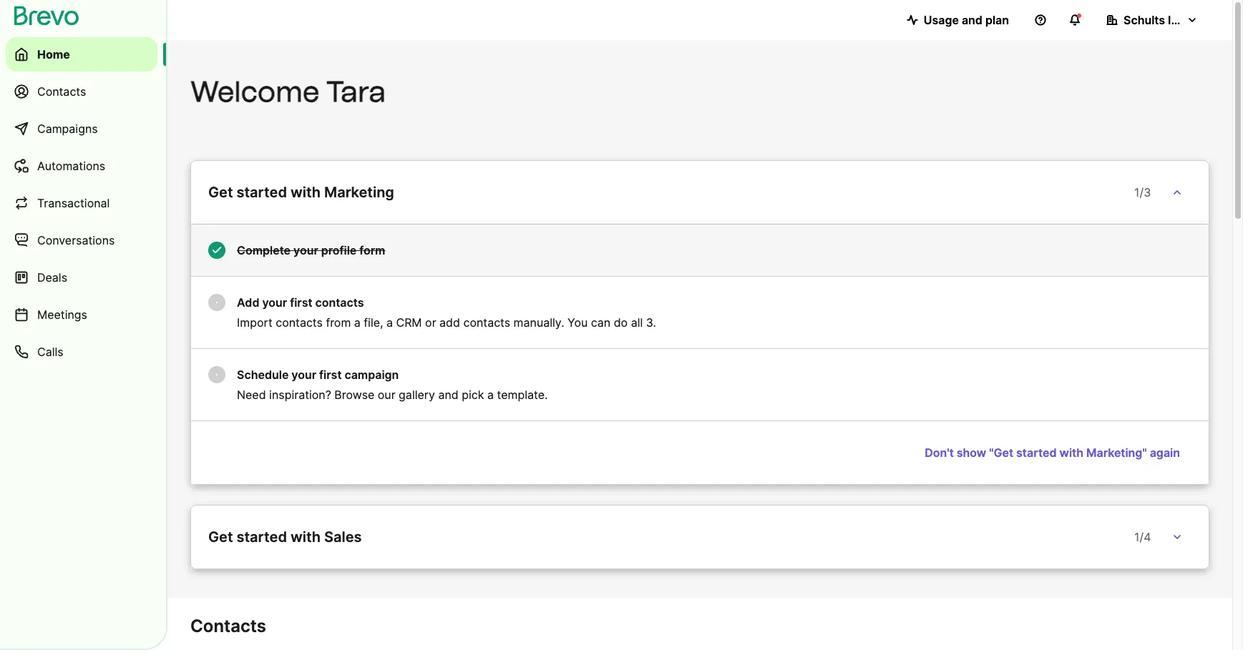 Task type: vqa. For each thing, say whether or not it's contained in the screenshot.
Is
no



Task type: locate. For each thing, give the bounding box(es) containing it.
get for get started with sales
[[208, 529, 233, 546]]

don't show "get started with marketing" again button
[[914, 439, 1192, 468]]

your inside add your first contacts import contacts from a file, a crm or add contacts manually. you can do all 3.
[[262, 296, 287, 310]]

1 left the 3
[[1135, 185, 1140, 200]]

calls
[[37, 345, 63, 360]]

your inside "link"
[[294, 243, 319, 258]]

0 vertical spatial /
[[1140, 185, 1145, 200]]

1 vertical spatial and
[[439, 388, 459, 402]]

and
[[962, 13, 983, 27], [439, 388, 459, 402]]

2 horizontal spatial a
[[488, 388, 494, 402]]

your up inspiration?
[[292, 368, 317, 382]]

1 vertical spatial your
[[262, 296, 287, 310]]

0 vertical spatial first
[[290, 296, 313, 310]]

a right file,
[[387, 316, 393, 330]]

transactional link
[[6, 186, 158, 221]]

your right add
[[262, 296, 287, 310]]

1 horizontal spatial first
[[319, 368, 342, 382]]

contacts left "from"
[[276, 316, 323, 330]]

2 vertical spatial with
[[291, 529, 321, 546]]

inc
[[1169, 13, 1186, 27]]

schedule your first campaign need inspiration? browse our gallery and pick a template.
[[237, 368, 548, 402]]

with left marketing"
[[1060, 446, 1084, 460]]

or
[[425, 316, 437, 330]]

0 vertical spatial your
[[294, 243, 319, 258]]

with
[[291, 184, 321, 201], [1060, 446, 1084, 460], [291, 529, 321, 546]]

1 horizontal spatial and
[[962, 13, 983, 27]]

don't
[[925, 446, 954, 460]]

1 horizontal spatial a
[[387, 316, 393, 330]]

0 horizontal spatial contacts
[[37, 85, 86, 99]]

a
[[354, 316, 361, 330], [387, 316, 393, 330], [488, 388, 494, 402]]

1 vertical spatial started
[[1017, 446, 1057, 460]]

add
[[440, 316, 460, 330]]

complete your profile form
[[237, 243, 386, 258]]

meetings
[[37, 308, 87, 322]]

1 vertical spatial 1
[[1135, 531, 1140, 545]]

0 vertical spatial 1
[[1135, 185, 1140, 200]]

schults
[[1124, 13, 1166, 27]]

2 vertical spatial started
[[237, 529, 287, 546]]

your for complete
[[294, 243, 319, 258]]

0 horizontal spatial first
[[290, 296, 313, 310]]

all
[[631, 316, 643, 330]]

form
[[360, 243, 386, 258]]

0 vertical spatial started
[[237, 184, 287, 201]]

1 get from the top
[[208, 184, 233, 201]]

started
[[237, 184, 287, 201], [1017, 446, 1057, 460], [237, 529, 287, 546]]

your for schedule
[[292, 368, 317, 382]]

can
[[591, 316, 611, 330]]

manually.
[[514, 316, 565, 330]]

0 vertical spatial get
[[208, 184, 233, 201]]

contacts up "from"
[[315, 296, 364, 310]]

0 vertical spatial contacts
[[37, 85, 86, 99]]

2 vertical spatial your
[[292, 368, 317, 382]]

contacts link
[[6, 74, 158, 109]]

and left pick
[[439, 388, 459, 402]]

and left plan
[[962, 13, 983, 27]]

contacts
[[37, 85, 86, 99], [191, 617, 266, 637]]

from
[[326, 316, 351, 330]]

"get
[[990, 446, 1014, 460]]

conversations link
[[6, 223, 158, 258]]

2 / from the top
[[1140, 531, 1145, 545]]

1 left '4'
[[1135, 531, 1140, 545]]

first inside "schedule your first campaign need inspiration? browse our gallery and pick a template."
[[319, 368, 342, 382]]

1 vertical spatial contacts
[[191, 617, 266, 637]]

contacts
[[315, 296, 364, 310], [276, 316, 323, 330], [464, 316, 511, 330]]

get
[[208, 184, 233, 201], [208, 529, 233, 546]]

1 / from the top
[[1140, 185, 1145, 200]]

first
[[290, 296, 313, 310], [319, 368, 342, 382]]

with inside button
[[1060, 446, 1084, 460]]

your for add
[[262, 296, 287, 310]]

crm
[[396, 316, 422, 330]]

your
[[294, 243, 319, 258], [262, 296, 287, 310], [292, 368, 317, 382]]

with left sales
[[291, 529, 321, 546]]

automations link
[[6, 149, 158, 183]]

complete your profile form link
[[191, 225, 1210, 277]]

first up browse
[[319, 368, 342, 382]]

1 vertical spatial with
[[1060, 446, 1084, 460]]

your left "profile"
[[294, 243, 319, 258]]

/ for get started with sales
[[1140, 531, 1145, 545]]

1 vertical spatial get
[[208, 529, 233, 546]]

0 horizontal spatial and
[[439, 388, 459, 402]]

a left file,
[[354, 316, 361, 330]]

2 get from the top
[[208, 529, 233, 546]]

started for get started with sales
[[237, 529, 287, 546]]

1 vertical spatial first
[[319, 368, 342, 382]]

0 vertical spatial with
[[291, 184, 321, 201]]

/ for get started with marketing
[[1140, 185, 1145, 200]]

home link
[[6, 37, 158, 72]]

0 vertical spatial and
[[962, 13, 983, 27]]

3.
[[647, 316, 657, 330]]

need
[[237, 388, 266, 402]]

1
[[1135, 185, 1140, 200], [1135, 531, 1140, 545]]

and inside "schedule your first campaign need inspiration? browse our gallery and pick a template."
[[439, 388, 459, 402]]

/
[[1140, 185, 1145, 200], [1140, 531, 1145, 545]]

with for marketing
[[291, 184, 321, 201]]

1 horizontal spatial contacts
[[191, 617, 266, 637]]

do
[[614, 316, 628, 330]]

2 1 from the top
[[1135, 531, 1140, 545]]

a right pick
[[488, 388, 494, 402]]

marketing"
[[1087, 446, 1148, 460]]

first for campaign
[[319, 368, 342, 382]]

first right add
[[290, 296, 313, 310]]

with left marketing
[[291, 184, 321, 201]]

get started with marketing
[[208, 184, 395, 201]]

with for sales
[[291, 529, 321, 546]]

first inside add your first contacts import contacts from a file, a crm or add contacts manually. you can do all 3.
[[290, 296, 313, 310]]

your inside "schedule your first campaign need inspiration? browse our gallery and pick a template."
[[292, 368, 317, 382]]

1 vertical spatial /
[[1140, 531, 1145, 545]]

calls link
[[6, 335, 158, 370]]

meetings link
[[6, 298, 158, 332]]

automations
[[37, 159, 105, 173]]

started inside don't show "get started with marketing" again button
[[1017, 446, 1057, 460]]

you
[[568, 316, 588, 330]]

1 1 from the top
[[1135, 185, 1140, 200]]

our
[[378, 388, 396, 402]]



Task type: describe. For each thing, give the bounding box(es) containing it.
import
[[237, 316, 273, 330]]

show
[[957, 446, 987, 460]]

profile
[[321, 243, 357, 258]]

started for get started with marketing
[[237, 184, 287, 201]]

1 for get started with sales
[[1135, 531, 1140, 545]]

get started with sales
[[208, 529, 362, 546]]

transactional
[[37, 196, 110, 211]]

campaigns
[[37, 122, 98, 136]]

1 / 3
[[1135, 185, 1152, 200]]

deals link
[[6, 261, 158, 295]]

4
[[1145, 531, 1152, 545]]

get for get started with marketing
[[208, 184, 233, 201]]

complete
[[237, 243, 291, 258]]

add your first contacts import contacts from a file, a crm or add contacts manually. you can do all 3.
[[237, 296, 657, 330]]

contacts inside the contacts link
[[37, 85, 86, 99]]

marketing
[[324, 184, 395, 201]]

usage
[[924, 13, 960, 27]]

add
[[237, 296, 260, 310]]

sales
[[324, 529, 362, 546]]

welcome tara
[[191, 74, 386, 109]]

campaigns link
[[6, 112, 158, 146]]

gallery
[[399, 388, 435, 402]]

template.
[[497, 388, 548, 402]]

contacts right add
[[464, 316, 511, 330]]

home
[[37, 47, 70, 62]]

schedule
[[237, 368, 289, 382]]

campaign
[[345, 368, 399, 382]]

plan
[[986, 13, 1010, 27]]

pick
[[462, 388, 484, 402]]

1 / 4
[[1135, 531, 1152, 545]]

3
[[1145, 185, 1152, 200]]

inspiration?
[[269, 388, 331, 402]]

welcome
[[191, 74, 320, 109]]

1 for get started with marketing
[[1135, 185, 1140, 200]]

a inside "schedule your first campaign need inspiration? browse our gallery and pick a template."
[[488, 388, 494, 402]]

usage and plan button
[[896, 6, 1021, 34]]

schults inc button
[[1096, 6, 1210, 34]]

conversations
[[37, 233, 115, 248]]

again
[[1151, 446, 1181, 460]]

first for contacts
[[290, 296, 313, 310]]

usage and plan
[[924, 13, 1010, 27]]

deals
[[37, 271, 67, 285]]

don't show "get started with marketing" again
[[925, 446, 1181, 460]]

browse
[[335, 388, 375, 402]]

and inside button
[[962, 13, 983, 27]]

tara
[[326, 74, 386, 109]]

file,
[[364, 316, 383, 330]]

schults inc
[[1124, 13, 1186, 27]]

0 horizontal spatial a
[[354, 316, 361, 330]]



